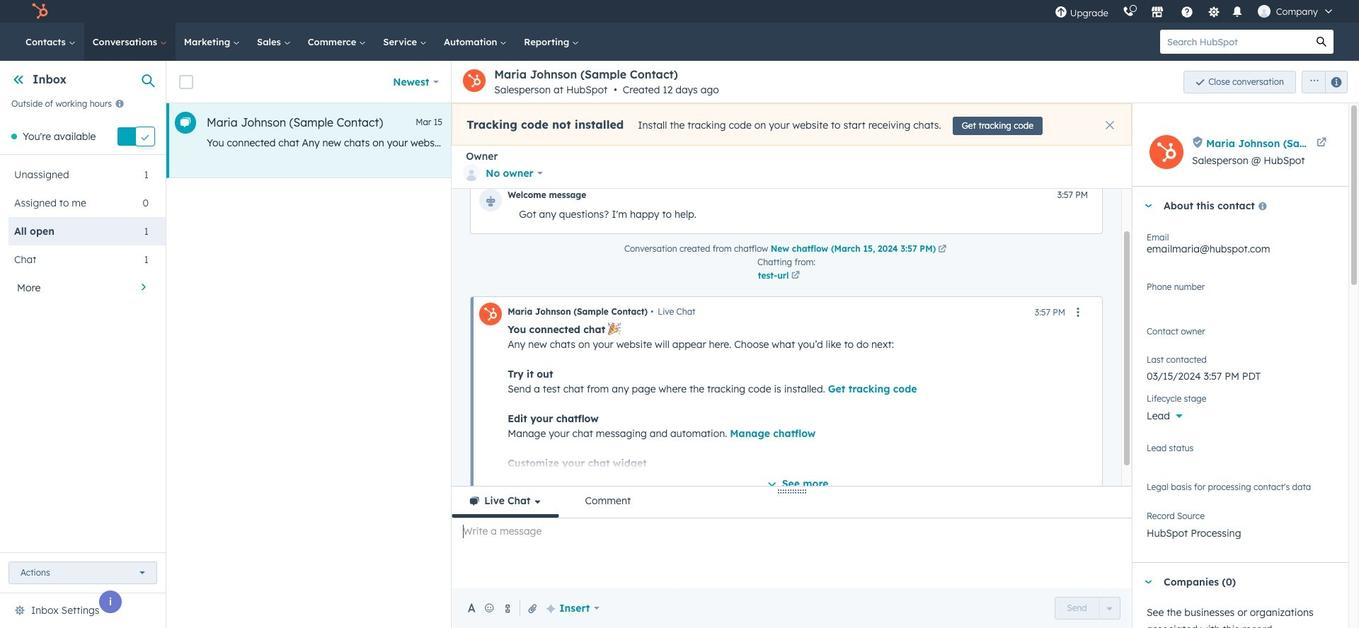 Task type: describe. For each thing, give the bounding box(es) containing it.
live chat from maria johnson (sample contact) with context you connected chat
any new chats on your website will appear here. choose what you'd like to do next:

try it out 
send a test chat from any page where the tracking code is installed: https://app.hubs row
[[166, 103, 1134, 178]]

1 caret image from the top
[[1144, 204, 1152, 208]]

Search HubSpot search field
[[1160, 30, 1310, 54]]

1 horizontal spatial group
[[1296, 70, 1348, 93]]

you're available image
[[11, 134, 17, 140]]

1 vertical spatial group
[[1055, 597, 1121, 620]]

2 caret image from the top
[[1144, 581, 1152, 585]]



Task type: locate. For each thing, give the bounding box(es) containing it.
0 vertical spatial group
[[1296, 70, 1348, 93]]

alert
[[452, 103, 1132, 146]]

None text field
[[1147, 280, 1334, 308]]

link opens in a new window image
[[938, 244, 947, 256], [938, 246, 947, 254], [792, 272, 800, 280]]

main content
[[166, 61, 1359, 629]]

1 vertical spatial caret image
[[1144, 581, 1152, 585]]

caret image
[[1144, 204, 1152, 208], [1144, 581, 1152, 585]]

menu
[[1048, 0, 1342, 23]]

jacob simon image
[[1258, 5, 1271, 18]]

0 horizontal spatial group
[[1055, 597, 1121, 620]]

marketplaces image
[[1151, 6, 1164, 19]]

link opens in a new window image
[[792, 270, 800, 282]]

close image
[[1106, 121, 1114, 130]]

group
[[1296, 70, 1348, 93], [1055, 597, 1121, 620]]

0 vertical spatial caret image
[[1144, 204, 1152, 208]]

-- text field
[[1147, 363, 1334, 386]]



Task type: vqa. For each thing, say whether or not it's contained in the screenshot.
Page Section element
no



